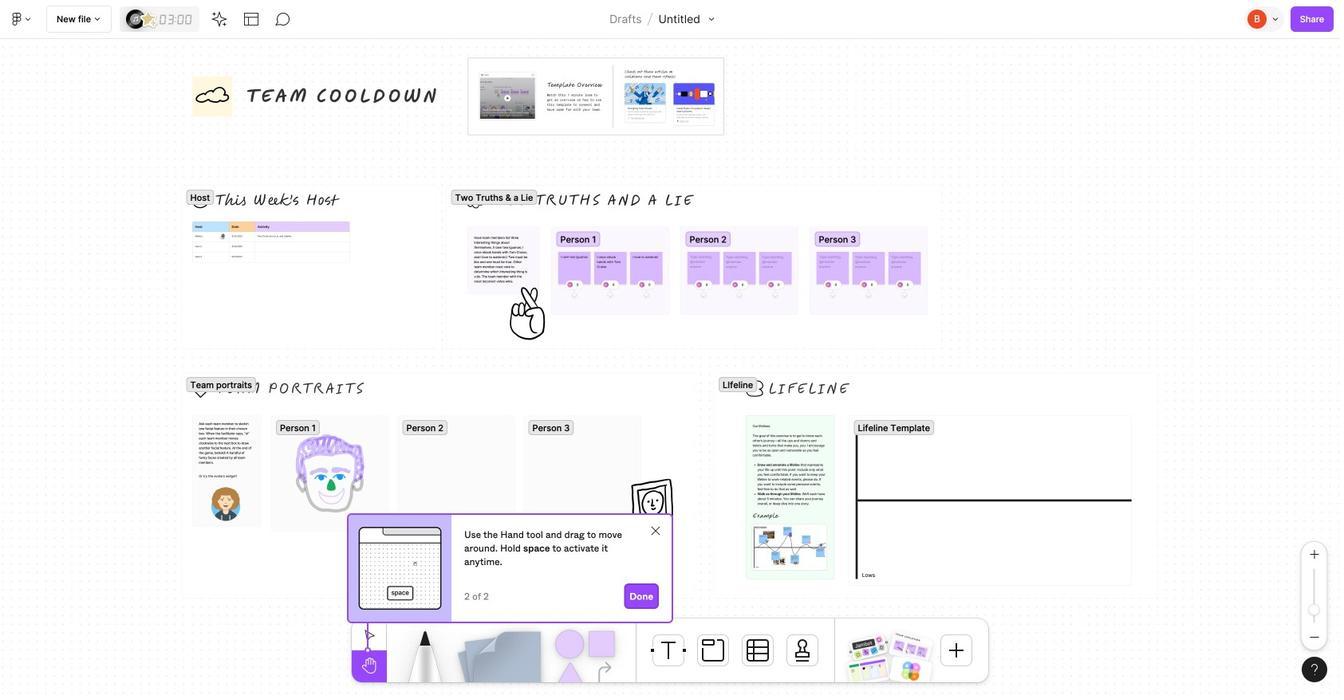 Task type: vqa. For each thing, say whether or not it's contained in the screenshot.
Multiplayer tools image
yes



Task type: locate. For each thing, give the bounding box(es) containing it.
File name text field
[[658, 9, 701, 30]]

team cooldown image
[[889, 631, 934, 665]]

product team retrospective image
[[847, 657, 891, 687]]

multiplayer tools image
[[1271, 0, 1283, 38]]

view comments image
[[275, 11, 291, 27]]



Task type: describe. For each thing, give the bounding box(es) containing it.
main toolbar region
[[0, 0, 1341, 39]]

marketing mix image
[[890, 657, 933, 687]]



